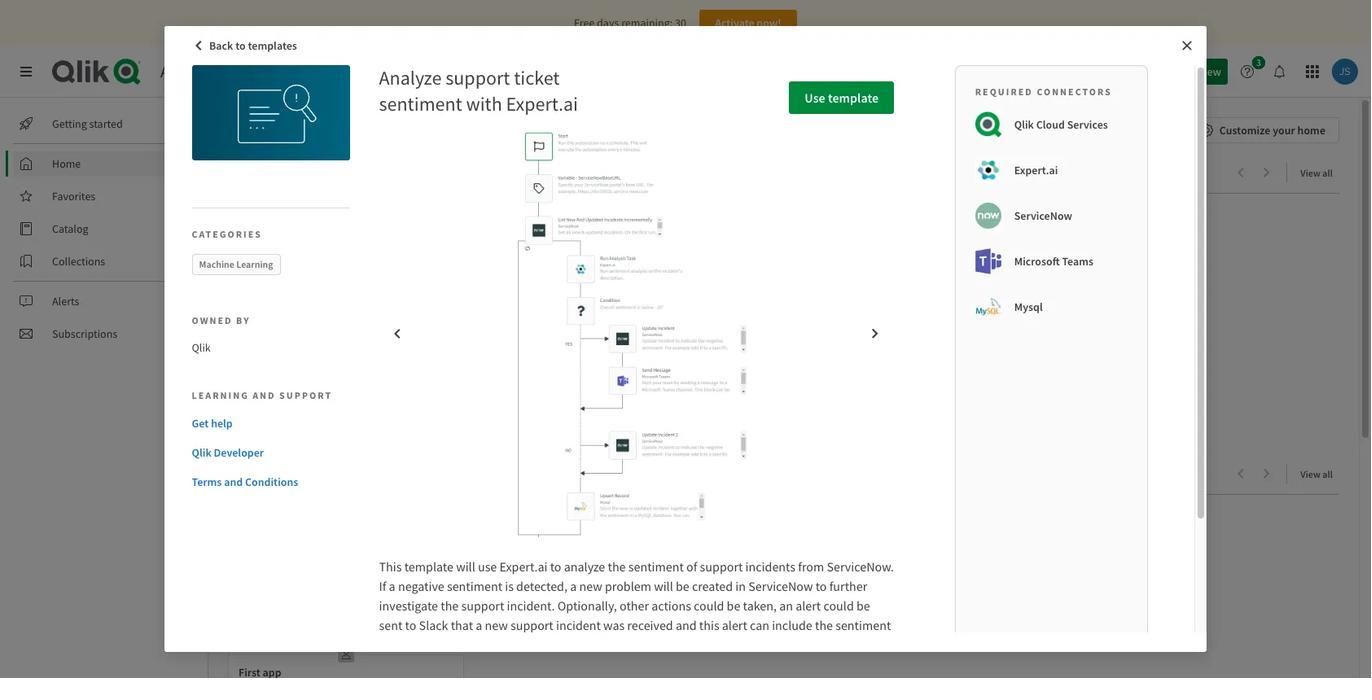 Task type: vqa. For each thing, say whether or not it's contained in the screenshot.
middle First
no



Task type: describe. For each thing, give the bounding box(es) containing it.
10
[[294, 382, 304, 394]]

optionally,
[[558, 598, 617, 614]]

the up that
[[441, 598, 459, 614]]

analytics services element
[[160, 61, 282, 81]]

1 all from the top
[[1323, 167, 1333, 179]]

qlik for qlik cloud services
[[1015, 117, 1034, 132]]

mysql logo image
[[975, 294, 1002, 320]]

slack
[[419, 617, 448, 634]]

sentiment up problem
[[629, 559, 684, 575]]

ticket
[[514, 65, 560, 90]]

1 vertical spatial will
[[654, 578, 673, 595]]

1 vertical spatial incident
[[805, 637, 850, 653]]

be left taken,
[[727, 598, 741, 614]]

recently
[[251, 464, 311, 485]]

developer
[[214, 445, 264, 460]]

required
[[975, 86, 1034, 98]]

an
[[780, 598, 793, 614]]

home
[[1298, 123, 1326, 138]]

1 horizontal spatial actions
[[652, 598, 691, 614]]

owned
[[192, 314, 233, 327]]

now!
[[757, 15, 782, 30]]

be down of
[[676, 578, 690, 595]]

0 vertical spatial by
[[236, 314, 250, 327]]

alerts link
[[13, 288, 195, 314]]

1 vertical spatial expert.ai
[[1015, 163, 1058, 178]]

1 horizontal spatial new
[[579, 578, 602, 595]]

activate now!
[[715, 15, 782, 30]]

microsoft
[[1015, 254, 1060, 269]]

received
[[627, 617, 673, 634]]

get help link
[[192, 415, 344, 431]]

customize
[[1220, 123, 1271, 138]]

can down modify
[[683, 676, 702, 678]]

explore
[[336, 163, 388, 183]]

stored
[[671, 637, 706, 653]]

days
[[597, 15, 619, 30]]

2 view all link from the top
[[1301, 463, 1340, 484]]

advisor
[[1103, 64, 1140, 79]]

the
[[468, 637, 488, 653]]

close image
[[1181, 39, 1194, 52]]

started
[[89, 116, 123, 131]]

ago
[[341, 382, 356, 394]]

mysql
[[1015, 300, 1043, 314]]

servicenow.
[[827, 559, 894, 575]]

qlik developer link
[[192, 444, 344, 461]]

catalog link
[[13, 216, 195, 242]]

negative
[[398, 578, 444, 595]]

a down 'analyze'
[[570, 578, 577, 595]]

include
[[772, 617, 813, 634]]

created
[[692, 578, 733, 595]]

calculated
[[491, 637, 547, 653]]

sentiment down further
[[836, 617, 891, 634]]

updated
[[257, 382, 292, 394]]

modify
[[678, 656, 716, 673]]

google
[[451, 656, 489, 673]]

terms and conditions link
[[192, 474, 344, 490]]

recently used link
[[251, 464, 355, 485]]

conditions
[[245, 474, 298, 489]]

1 vertical spatial in
[[852, 637, 863, 653]]

analytics to explore
[[251, 163, 388, 183]]

template for this
[[404, 559, 454, 575]]

machine
[[199, 258, 234, 270]]

support down incident.
[[511, 617, 554, 634]]

ask insight advisor
[[1047, 64, 1140, 79]]

ask
[[1047, 64, 1064, 79]]

be down further
[[857, 598, 870, 614]]

support up that
[[461, 598, 504, 614]]

expert.ai logo image
[[975, 157, 1002, 183]]

1 horizontal spatial servicenow
[[1015, 208, 1073, 223]]

machine learning
[[199, 258, 273, 270]]

get
[[192, 416, 209, 431]]

results.
[[426, 637, 465, 653]]

1 vertical spatial actions
[[438, 676, 477, 678]]

analytics services
[[160, 61, 282, 81]]

that
[[451, 617, 473, 634]]

1 view all from the top
[[1301, 167, 1333, 179]]

used
[[315, 464, 348, 485]]

1 vertical spatial is
[[586, 676, 595, 678]]

required connectors
[[975, 86, 1112, 98]]

1 view all link from the top
[[1301, 162, 1340, 182]]

jacob simon image
[[239, 380, 253, 395]]

sentiment down use
[[447, 578, 503, 595]]

getting
[[52, 116, 87, 131]]

0 horizontal spatial services
[[225, 61, 282, 81]]

help
[[211, 416, 233, 431]]

favorites
[[52, 189, 95, 204]]

terms
[[192, 474, 222, 489]]

to down investigate
[[405, 617, 416, 634]]

teams
[[1062, 254, 1094, 269]]

cloud
[[1037, 117, 1065, 132]]

to inside button
[[236, 38, 246, 53]]

support up created
[[700, 559, 743, 575]]

favorites link
[[13, 183, 195, 209]]

servicenow inside this template will use expert.ai to analyze the sentiment of support incidents from servicenow. if a negative sentiment is detected, a new problem will be created in servicenow to further investigate the support incident. optionally, other actions could be taken, an alert could be sent to slack that a new support incident was received and this alert can include the sentiment analysis results. the calculated sentiment can also be stored together with the incident in a document in google sheets for later reference. you can modify this automation by taking additional actions after the sentiment is calculated, you can also replace serviceno
[[749, 578, 813, 595]]

0 horizontal spatial is
[[505, 578, 514, 595]]

with inside this template will use expert.ai to analyze the sentiment of support incidents from servicenow. if a negative sentiment is detected, a new problem will be created in servicenow to further investigate the support incident. optionally, other actions could be taken, an alert could be sent to slack that a new support incident was received and this alert can include the sentiment analysis results. the calculated sentiment can also be stored together with the incident in a document in google sheets for later reference. you can modify this automation by taking additional actions after the sentiment is calculated, you can also replace serviceno
[[758, 637, 782, 653]]

later
[[549, 656, 574, 673]]

collections
[[52, 254, 105, 269]]

expert.ai inside this template will use expert.ai to analyze the sentiment of support incidents from servicenow. if a negative sentiment is detected, a new problem will be created in servicenow to further investigate the support incident. optionally, other actions could be taken, an alert could be sent to slack that a new support incident was received and this alert can include the sentiment analysis results. the calculated sentiment can also be stored together with the incident in a document in google sheets for later reference. you can modify this automation by taking additional actions after the sentiment is calculated, you can also replace serviceno
[[500, 559, 548, 575]]

home inside main content
[[228, 117, 278, 143]]

updated 10 minutes ago link
[[229, 207, 463, 406]]

document
[[379, 656, 435, 673]]

your
[[1273, 123, 1296, 138]]

1 vertical spatial also
[[705, 676, 727, 678]]

updated 10 minutes ago
[[257, 382, 356, 394]]

the down include
[[784, 637, 802, 653]]

investigate
[[379, 598, 438, 614]]

taking
[[824, 656, 858, 673]]

qlik cloud services
[[1015, 117, 1108, 132]]

free
[[574, 15, 595, 30]]

and for terms
[[224, 474, 243, 489]]



Task type: locate. For each thing, give the bounding box(es) containing it.
2 view from the top
[[1301, 468, 1321, 481]]

from
[[798, 559, 824, 575]]

to left "explore"
[[318, 163, 332, 183]]

templates
[[248, 38, 297, 53]]

incident down optionally,
[[556, 617, 601, 634]]

1 horizontal spatial services
[[1068, 117, 1108, 132]]

collections link
[[13, 248, 195, 274]]

could down further
[[824, 598, 854, 614]]

expert.ai down cloud
[[1015, 163, 1058, 178]]

1 vertical spatial this
[[719, 656, 739, 673]]

back
[[209, 38, 233, 53]]

qlik cloud services logo image
[[975, 112, 1002, 138]]

to
[[236, 38, 246, 53], [318, 163, 332, 183], [550, 559, 562, 575], [816, 578, 827, 595], [405, 617, 416, 634]]

and inside this template will use expert.ai to analyze the sentiment of support incidents from servicenow. if a negative sentiment is detected, a new problem will be created in servicenow to further investigate the support incident. optionally, other actions could be taken, an alert could be sent to slack that a new support incident was received and this alert can include the sentiment analysis results. the calculated sentiment can also be stored together with the incident in a document in google sheets for later reference. you can modify this automation by taking additional actions after the sentiment is calculated, you can also replace serviceno
[[676, 617, 697, 634]]

home
[[228, 117, 278, 143], [52, 156, 81, 171]]

catalog
[[52, 222, 88, 236]]

home down analytics services
[[228, 117, 278, 143]]

1 vertical spatial and
[[224, 474, 243, 489]]

qlik for qlik
[[192, 340, 211, 355]]

and right terms
[[224, 474, 243, 489]]

alerts
[[52, 294, 79, 309]]

new up optionally,
[[579, 578, 602, 595]]

jacob simon element
[[239, 380, 253, 395]]

you
[[633, 656, 653, 673]]

analytics down back in the top left of the page
[[160, 61, 222, 81]]

microsoft teams logo image
[[975, 248, 1002, 274]]

0 vertical spatial also
[[630, 637, 653, 653]]

automation
[[742, 656, 806, 673]]

0 vertical spatial actions
[[652, 598, 691, 614]]

incidents
[[746, 559, 796, 575]]

to inside the home main content
[[318, 163, 332, 183]]

free days remaining: 30
[[574, 15, 687, 30]]

1 horizontal spatial analytics
[[251, 163, 315, 183]]

incident
[[556, 617, 601, 634], [805, 637, 850, 653]]

1 vertical spatial view all
[[1301, 468, 1333, 481]]

in down results.
[[438, 656, 448, 673]]

expert.ai inside the analyze support ticket sentiment with expert.ai
[[506, 91, 578, 116]]

0 horizontal spatial incident
[[556, 617, 601, 634]]

1 vertical spatial alert
[[722, 617, 748, 634]]

expert.ai down ticket
[[506, 91, 578, 116]]

1 vertical spatial view all link
[[1301, 463, 1340, 484]]

home inside navigation pane element
[[52, 156, 81, 171]]

support inside the analyze support ticket sentiment with expert.ai
[[446, 65, 510, 90]]

calculated,
[[598, 676, 657, 678]]

0 horizontal spatial template
[[404, 559, 454, 575]]

0 horizontal spatial will
[[456, 559, 475, 575]]

sentiment down analyze
[[379, 91, 462, 116]]

get help
[[192, 416, 233, 431]]

0 horizontal spatial by
[[236, 314, 250, 327]]

0 vertical spatial template
[[828, 90, 879, 106]]

servicenow
[[1015, 208, 1073, 223], [749, 578, 813, 595]]

0 vertical spatial in
[[736, 578, 746, 595]]

support left ago
[[279, 389, 332, 401]]

0 vertical spatial qlik
[[1015, 117, 1034, 132]]

qlik down get
[[192, 445, 212, 460]]

0 vertical spatial with
[[466, 91, 502, 116]]

home up favorites on the left top
[[52, 156, 81, 171]]

analytics inside the home main content
[[251, 163, 315, 183]]

1 horizontal spatial with
[[758, 637, 782, 653]]

close sidebar menu image
[[20, 65, 33, 78]]

insight
[[1067, 64, 1100, 79]]

0 vertical spatial view all link
[[1301, 162, 1340, 182]]

actions up received
[[652, 598, 691, 614]]

1 horizontal spatial alert
[[796, 598, 821, 614]]

0 vertical spatial expert.ai
[[506, 91, 578, 116]]

1 vertical spatial all
[[1323, 468, 1333, 481]]

expert.ai
[[506, 91, 578, 116], [1015, 163, 1058, 178], [500, 559, 548, 575]]

1 vertical spatial analytics
[[251, 163, 315, 183]]

you
[[660, 676, 680, 678]]

1 horizontal spatial incident
[[805, 637, 850, 653]]

1 horizontal spatial could
[[824, 598, 854, 614]]

sentiment up later
[[550, 637, 605, 653]]

also up you
[[630, 637, 653, 653]]

view for first view all "link" from the top
[[1301, 167, 1321, 179]]

0 vertical spatial alert
[[796, 598, 821, 614]]

alert up together
[[722, 617, 748, 634]]

0 horizontal spatial home
[[52, 156, 81, 171]]

0 horizontal spatial also
[[630, 637, 653, 653]]

detected,
[[516, 578, 568, 595]]

1 vertical spatial qlik
[[192, 340, 211, 355]]

to right back in the top left of the page
[[236, 38, 246, 53]]

can down taken,
[[750, 617, 770, 634]]

will
[[456, 559, 475, 575], [654, 578, 673, 595]]

problem
[[605, 578, 652, 595]]

0 horizontal spatial in
[[438, 656, 448, 673]]

0 vertical spatial view all
[[1301, 167, 1333, 179]]

use template
[[805, 90, 879, 106]]

is up incident.
[[505, 578, 514, 595]]

0 vertical spatial new
[[579, 578, 602, 595]]

2 view all from the top
[[1301, 468, 1333, 481]]

is
[[505, 578, 514, 595], [586, 676, 595, 678]]

a right if
[[389, 578, 396, 595]]

analysis
[[379, 637, 423, 653]]

subscriptions link
[[13, 321, 195, 347]]

use
[[478, 559, 497, 575]]

0 horizontal spatial analytics
[[160, 61, 222, 81]]

of
[[687, 559, 697, 575]]

template inside use template button
[[828, 90, 879, 106]]

2 vertical spatial and
[[676, 617, 697, 634]]

customize your home button
[[1190, 117, 1340, 143]]

0 vertical spatial is
[[505, 578, 514, 595]]

further
[[830, 578, 868, 595]]

0 horizontal spatial actions
[[438, 676, 477, 678]]

personal element
[[333, 642, 359, 668]]

together
[[709, 637, 755, 653]]

1 horizontal spatial also
[[705, 676, 727, 678]]

1 horizontal spatial template
[[828, 90, 879, 106]]

also down modify
[[705, 676, 727, 678]]

0 horizontal spatial new
[[485, 617, 508, 634]]

taken,
[[743, 598, 777, 614]]

template inside this template will use expert.ai to analyze the sentiment of support incidents from servicenow. if a negative sentiment is detected, a new problem will be created in servicenow to further investigate the support incident. optionally, other actions could be taken, an alert could be sent to slack that a new support incident was received and this alert can include the sentiment analysis results. the calculated sentiment can also be stored together with the incident in a document in google sheets for later reference. you can modify this automation by taking additional actions after the sentiment is calculated, you can also replace serviceno
[[404, 559, 454, 575]]

recently used
[[251, 464, 348, 485]]

0 vertical spatial services
[[225, 61, 282, 81]]

the down sheets at the bottom left
[[508, 676, 526, 678]]

to down from
[[816, 578, 827, 595]]

servicenow up an
[[749, 578, 813, 595]]

1 could from the left
[[694, 598, 724, 614]]

0 vertical spatial this
[[699, 617, 720, 634]]

with inside the analyze support ticket sentiment with expert.ai
[[466, 91, 502, 116]]

move collection image
[[228, 465, 244, 482]]

0 vertical spatial view
[[1301, 167, 1321, 179]]

activate
[[715, 15, 755, 30]]

will left use
[[456, 559, 475, 575]]

incident.
[[507, 598, 555, 614]]

actions down google
[[438, 676, 477, 678]]

all
[[1323, 167, 1333, 179], [1323, 468, 1333, 481]]

the up problem
[[608, 559, 626, 575]]

template up negative
[[404, 559, 454, 575]]

was
[[604, 617, 625, 634]]

services down the back to templates
[[225, 61, 282, 81]]

servicenow up microsoft at right top
[[1015, 208, 1073, 223]]

2 vertical spatial qlik
[[192, 445, 212, 460]]

view all link
[[1301, 162, 1340, 182], [1301, 463, 1340, 484]]

2 all from the top
[[1323, 468, 1333, 481]]

alert right an
[[796, 598, 821, 614]]

view for 1st view all "link" from the bottom
[[1301, 468, 1321, 481]]

1 vertical spatial new
[[485, 617, 508, 634]]

0 horizontal spatial and
[[224, 474, 243, 489]]

1 vertical spatial services
[[1068, 117, 1108, 132]]

sheets
[[492, 656, 529, 673]]

support
[[446, 65, 510, 90], [279, 389, 332, 401], [700, 559, 743, 575], [461, 598, 504, 614], [511, 617, 554, 634]]

if
[[379, 578, 386, 595]]

reference.
[[577, 656, 631, 673]]

be down received
[[655, 637, 669, 653]]

the right include
[[815, 617, 833, 634]]

2 vertical spatial in
[[438, 656, 448, 673]]

1 vertical spatial by
[[808, 656, 821, 673]]

getting started link
[[13, 111, 195, 137]]

new up the
[[485, 617, 508, 634]]

analyze
[[379, 65, 442, 90]]

by
[[236, 314, 250, 327], [808, 656, 821, 673]]

analyze support ticket sentiment with expert.ai image
[[192, 65, 351, 160]]

learning up help at the left
[[192, 389, 249, 401]]

1 vertical spatial with
[[758, 637, 782, 653]]

sentiment down later
[[528, 676, 584, 678]]

2 horizontal spatial in
[[852, 637, 863, 653]]

this down together
[[719, 656, 739, 673]]

by inside this template will use expert.ai to analyze the sentiment of support incidents from servicenow. if a negative sentiment is detected, a new problem will be created in servicenow to further investigate the support incident. optionally, other actions could be taken, an alert could be sent to slack that a new support incident was received and this alert can include the sentiment analysis results. the calculated sentiment can also be stored together with the incident in a document in google sheets for later reference. you can modify this automation by taking additional actions after the sentiment is calculated, you can also replace serviceno
[[808, 656, 821, 673]]

1 horizontal spatial and
[[253, 389, 276, 401]]

use template button
[[789, 81, 894, 114]]

analytics down analyze support ticket sentiment with expert.ai image
[[251, 163, 315, 183]]

1 vertical spatial servicenow
[[749, 578, 813, 595]]

customize your home
[[1220, 123, 1326, 138]]

1 horizontal spatial will
[[654, 578, 673, 595]]

0 horizontal spatial servicenow
[[749, 578, 813, 595]]

Search text field
[[751, 58, 1010, 85]]

0 vertical spatial incident
[[556, 617, 601, 634]]

1 vertical spatial learning
[[192, 389, 249, 401]]

sentiment inside the analyze support ticket sentiment with expert.ai
[[379, 91, 462, 116]]

1 vertical spatial home
[[52, 156, 81, 171]]

1 horizontal spatial is
[[586, 676, 595, 678]]

subscriptions
[[52, 327, 117, 341]]

can
[[750, 617, 770, 634], [608, 637, 628, 653], [656, 656, 675, 673], [683, 676, 702, 678]]

home link
[[13, 151, 195, 177]]

back to templates
[[209, 38, 297, 53]]

the
[[608, 559, 626, 575], [441, 598, 459, 614], [815, 617, 833, 634], [784, 637, 802, 653], [508, 676, 526, 678]]

incident up the taking
[[805, 637, 850, 653]]

0 vertical spatial will
[[456, 559, 475, 575]]

0 horizontal spatial could
[[694, 598, 724, 614]]

owned by
[[192, 314, 250, 327]]

support left ticket
[[446, 65, 510, 90]]

2 vertical spatial expert.ai
[[500, 559, 548, 575]]

will right problem
[[654, 578, 673, 595]]

and for learning
[[253, 389, 276, 401]]

getting started
[[52, 116, 123, 131]]

learning and support
[[192, 389, 332, 401]]

can up you
[[656, 656, 675, 673]]

can down was
[[608, 637, 628, 653]]

2 horizontal spatial and
[[676, 617, 697, 634]]

navigation pane element
[[0, 104, 208, 353]]

new
[[579, 578, 602, 595], [485, 617, 508, 634]]

back to templates button
[[188, 33, 305, 59]]

this
[[379, 559, 402, 575]]

0 vertical spatial servicenow
[[1015, 208, 1073, 223]]

next image image
[[869, 327, 882, 340]]

template down search text box
[[828, 90, 879, 106]]

sentiment
[[379, 91, 462, 116], [629, 559, 684, 575], [447, 578, 503, 595], [836, 617, 891, 634], [550, 637, 605, 653], [528, 676, 584, 678]]

0 vertical spatial analytics
[[160, 61, 222, 81]]

by right owned
[[236, 314, 250, 327]]

qlik down owned
[[192, 340, 211, 355]]

and up get help link
[[253, 389, 276, 401]]

0 vertical spatial learning
[[236, 258, 273, 270]]

also
[[630, 637, 653, 653], [705, 676, 727, 678]]

analytics for analytics to explore
[[251, 163, 315, 183]]

1 view from the top
[[1301, 167, 1321, 179]]

qlik developer
[[192, 445, 264, 460]]

after
[[480, 676, 505, 678]]

learning
[[236, 258, 273, 270], [192, 389, 249, 401]]

30
[[675, 15, 687, 30]]

1 vertical spatial template
[[404, 559, 454, 575]]

analytics for analytics services
[[160, 61, 222, 81]]

this template will use expert.ai to analyze the sentiment of support incidents from servicenow. if a negative sentiment is detected, a new problem will be created in servicenow to further investigate the support incident. optionally, other actions could be taken, an alert could be sent to slack that a new support incident was received and this alert can include the sentiment analysis results. the calculated sentiment can also be stored together with the incident in a document in google sheets for later reference. you can modify this automation by taking additional actions after the sentiment is calculated, you can also replace serviceno
[[379, 559, 894, 678]]

remaining:
[[622, 15, 673, 30]]

by left the taking
[[808, 656, 821, 673]]

additional
[[379, 676, 435, 678]]

to up detected,
[[550, 559, 562, 575]]

0 vertical spatial and
[[253, 389, 276, 401]]

1 horizontal spatial in
[[736, 578, 746, 595]]

servicenow logo image
[[975, 203, 1002, 229]]

a right that
[[476, 617, 482, 634]]

0 horizontal spatial alert
[[722, 617, 748, 634]]

expert.ai up detected,
[[500, 559, 548, 575]]

in up the taking
[[852, 637, 863, 653]]

template for use
[[828, 90, 879, 106]]

analytics
[[160, 61, 222, 81], [251, 163, 315, 183]]

qlik for qlik developer
[[192, 445, 212, 460]]

this up stored
[[699, 617, 720, 634]]

home main content
[[202, 98, 1372, 678]]

1 horizontal spatial by
[[808, 656, 821, 673]]

0 horizontal spatial with
[[466, 91, 502, 116]]

0 vertical spatial home
[[228, 117, 278, 143]]

is down reference.
[[586, 676, 595, 678]]

qlik left cloud
[[1015, 117, 1034, 132]]

previous image image
[[391, 327, 404, 340]]

a down further
[[865, 637, 872, 653]]

in up taken,
[[736, 578, 746, 595]]

ask insight advisor button
[[1020, 59, 1147, 85]]

learning right "machine"
[[236, 258, 273, 270]]

sent
[[379, 617, 403, 634]]

1 horizontal spatial home
[[228, 117, 278, 143]]

and up stored
[[676, 617, 697, 634]]

actions
[[652, 598, 691, 614], [438, 676, 477, 678]]

categories
[[192, 228, 262, 240]]

analyze support ticket sentiment with expert.ai
[[379, 65, 578, 116]]

could down created
[[694, 598, 724, 614]]

activate now! link
[[700, 10, 797, 36]]

0 vertical spatial all
[[1323, 167, 1333, 179]]

1 vertical spatial view
[[1301, 468, 1321, 481]]

2 could from the left
[[824, 598, 854, 614]]

services down connectors
[[1068, 117, 1108, 132]]



